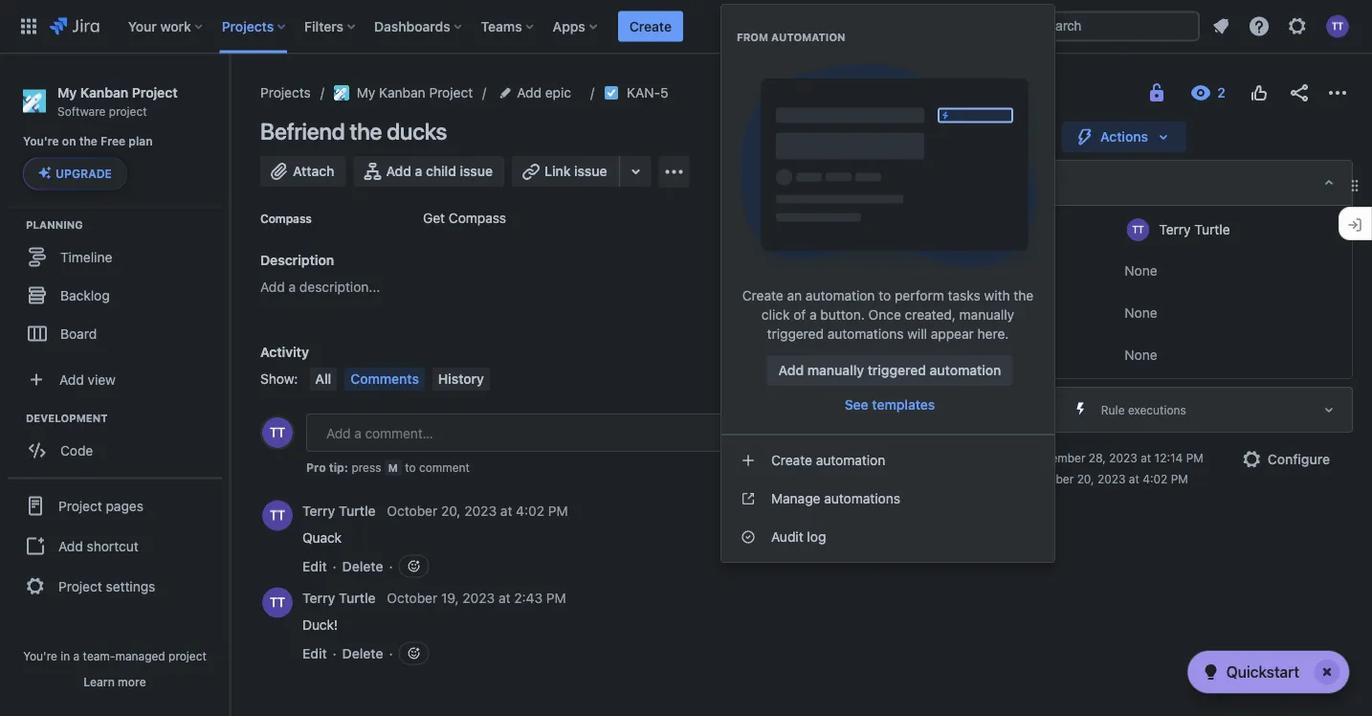 Task type: vqa. For each thing, say whether or not it's contained in the screenshot.
4:02 in September 28, 2023 at 12:14 PM October 20, 2023 at 4:02 PM
yes



Task type: describe. For each thing, give the bounding box(es) containing it.
once
[[869, 307, 902, 323]]

rule
[[1102, 403, 1125, 416]]

group containing project pages
[[8, 477, 222, 613]]

get compass
[[423, 210, 507, 226]]

befriend
[[260, 118, 345, 145]]

you're for you're in a team-managed project
[[23, 649, 57, 663]]

add shortcut
[[58, 538, 139, 554]]

add epic
[[517, 85, 572, 101]]

automation element
[[969, 387, 1354, 433]]

development
[[26, 412, 108, 424]]

your work
[[128, 18, 191, 34]]

create for create
[[630, 18, 672, 34]]

backlog
[[60, 287, 110, 303]]

see templates
[[845, 397, 936, 413]]

templates
[[873, 397, 936, 413]]

timeline link
[[10, 238, 220, 276]]

add epic button
[[496, 81, 577, 104]]

newest first button
[[795, 368, 913, 391]]

from automation group
[[722, 11, 1055, 428]]

all
[[315, 371, 331, 387]]

issue inside button
[[460, 163, 493, 179]]

projects link
[[260, 81, 311, 104]]

terry turtle for october 19, 2023 at 2:43 pm
[[303, 590, 376, 606]]

manage automations link
[[722, 480, 1055, 518]]

add view
[[59, 371, 116, 387]]

at for october 19, 2023 at 2:43 pm
[[499, 590, 511, 606]]

you're for you're on the free plan
[[23, 135, 59, 148]]

add a description...
[[260, 279, 380, 295]]

edit for duck!
[[303, 645, 327, 661]]

4:02 inside "september 28, 2023 at 12:14 pm october 20, 2023 at 4:02 pm"
[[1143, 472, 1168, 485]]

your
[[128, 18, 157, 34]]

actions button
[[1063, 122, 1187, 152]]

apps
[[553, 18, 586, 34]]

pro tip: press m to comment
[[306, 461, 470, 474]]

add shortcut button
[[8, 527, 222, 565]]

date for start date
[[1012, 306, 1037, 320]]

show:
[[260, 371, 298, 387]]

2023 for october 19, 2023 at 2:43 pm
[[463, 590, 495, 606]]

28,
[[1089, 451, 1107, 464]]

share image
[[1289, 81, 1312, 104]]

add for add epic
[[517, 85, 542, 101]]

1 horizontal spatial automation
[[981, 402, 1056, 417]]

log
[[808, 529, 827, 545]]

create for create automation
[[772, 452, 813, 468]]

2 vertical spatial automation
[[816, 452, 886, 468]]

pm for september 28, 2023 at 12:14 pm october 20, 2023 at 4:02 pm
[[1187, 451, 1204, 464]]

a inside create an automation to perform tasks with the click of a button. once created, manually triggered automations will appear here.
[[810, 307, 817, 323]]

triggered inside add manually triggered automation link
[[868, 362, 927, 378]]

turtle for october 19, 2023 at 2:43 pm
[[339, 590, 376, 606]]

kanban for my kanban project software project
[[80, 84, 128, 100]]

add reaction image
[[406, 559, 422, 574]]

newest
[[806, 371, 854, 387]]

project settings link
[[8, 565, 222, 607]]

planning group
[[10, 217, 229, 358]]

teams button
[[475, 11, 542, 42]]

0 horizontal spatial compass
[[260, 212, 312, 225]]

description
[[260, 252, 334, 268]]

0 horizontal spatial manually
[[808, 362, 865, 378]]

20, inside "september 28, 2023 at 12:14 pm october 20, 2023 at 4:02 pm"
[[1078, 472, 1095, 485]]

1 horizontal spatial compass
[[449, 210, 507, 226]]

at for october 20, 2023 at 4:02 pm
[[501, 503, 513, 519]]

add for add shortcut
[[58, 538, 83, 554]]

manage
[[772, 491, 821, 506]]

my kanban project software project
[[57, 84, 178, 118]]

edit button for quack
[[303, 557, 327, 576]]

activity
[[260, 344, 309, 360]]

will
[[908, 326, 928, 342]]

project pages link
[[8, 485, 222, 527]]

october for october 19, 2023 at 2:43 pm
[[387, 590, 438, 606]]

quickstart
[[1227, 663, 1300, 681]]

quickstart button
[[1189, 651, 1350, 693]]

manage automations
[[772, 491, 901, 506]]

my kanban project
[[357, 85, 473, 101]]

start
[[981, 306, 1009, 320]]

actions
[[1101, 129, 1149, 145]]

triggered inside create an automation to perform tasks with the click of a button. once created, manually triggered automations will appear here.
[[768, 326, 824, 342]]

date for due date
[[1006, 348, 1031, 362]]

project inside my kanban project software project
[[132, 84, 178, 100]]

help image
[[1248, 15, 1271, 38]]

1 vertical spatial automation
[[930, 362, 1002, 378]]

Add a comment… field
[[306, 414, 913, 452]]

link issue
[[545, 163, 608, 179]]

add view button
[[11, 360, 218, 399]]

19,
[[441, 590, 459, 606]]

task image
[[604, 85, 619, 101]]

start date
[[981, 306, 1037, 320]]

add a child issue
[[386, 163, 493, 179]]

terry turtle for october 20, 2023 at 4:02 pm
[[303, 503, 376, 519]]

issue inside button
[[575, 163, 608, 179]]

project up ducks
[[429, 85, 473, 101]]

free
[[101, 135, 126, 148]]

Search field
[[1009, 11, 1201, 42]]

history button
[[433, 368, 490, 391]]

comment
[[419, 461, 470, 474]]

description...
[[300, 279, 380, 295]]

menu containing create an automation to perform tasks with the click of a button. once created, manually triggered automations will appear here.
[[722, 5, 1055, 562]]

start date pin to top. only you can see pinned fields. image
[[1056, 305, 1071, 321]]

12:14
[[1155, 451, 1184, 464]]

child
[[426, 163, 457, 179]]

none for labels
[[1125, 263, 1158, 279]]

development group
[[10, 410, 229, 475]]

all button
[[310, 368, 337, 391]]

project pages
[[58, 498, 144, 514]]

project down add shortcut
[[58, 578, 102, 594]]

attach button
[[260, 156, 346, 187]]

0 horizontal spatial to
[[405, 461, 416, 474]]

menu bar containing all
[[306, 368, 494, 391]]

tip:
[[329, 461, 349, 474]]

2023 down the 28,
[[1098, 472, 1126, 485]]

work
[[160, 18, 191, 34]]

ducks
[[387, 118, 447, 145]]

check image
[[1200, 661, 1223, 684]]

terry for october 20, 2023 at 4:02 pm
[[303, 503, 335, 519]]

september
[[1027, 451, 1086, 464]]

learn
[[84, 675, 115, 688]]

notifications image
[[1210, 15, 1233, 38]]

kanban for my kanban project
[[379, 85, 426, 101]]

audit log
[[772, 529, 827, 545]]

board
[[60, 325, 97, 341]]

dashboards
[[374, 18, 451, 34]]

code
[[60, 442, 93, 458]]

in
[[61, 649, 70, 663]]

october for october 20, 2023 at 4:02 pm
[[387, 503, 438, 519]]

appswitcher icon image
[[17, 15, 40, 38]]



Task type: locate. For each thing, give the bounding box(es) containing it.
projects button
[[216, 11, 293, 42]]

software
[[57, 104, 106, 118]]

a right of
[[810, 307, 817, 323]]

date
[[1012, 306, 1037, 320], [1006, 348, 1031, 362]]

compass right "get"
[[449, 210, 507, 226]]

automation
[[806, 288, 876, 303], [930, 362, 1002, 378], [816, 452, 886, 468]]

1 horizontal spatial 4:02
[[1143, 472, 1168, 485]]

0 vertical spatial create
[[630, 18, 672, 34]]

issue right child
[[460, 163, 493, 179]]

my for my kanban project software project
[[57, 84, 77, 100]]

audit
[[772, 529, 804, 545]]

my
[[57, 84, 77, 100], [357, 85, 376, 101]]

1 vertical spatial projects
[[260, 85, 311, 101]]

1 vertical spatial terry
[[303, 503, 335, 519]]

add for add view
[[59, 371, 84, 387]]

add down description
[[260, 279, 285, 295]]

from
[[737, 31, 769, 44]]

edit for quack
[[303, 558, 327, 574]]

team-
[[83, 649, 115, 663]]

0 vertical spatial triggered
[[768, 326, 824, 342]]

2 vertical spatial none
[[1125, 347, 1158, 363]]

your work button
[[122, 11, 210, 42]]

see templates link
[[834, 390, 947, 420]]

0 horizontal spatial kanban
[[80, 84, 128, 100]]

labels
[[981, 264, 1018, 278]]

link issue button
[[512, 156, 621, 187]]

1 vertical spatial automations
[[825, 491, 901, 506]]

edit down duck!
[[303, 645, 327, 661]]

0 horizontal spatial 4:02
[[516, 503, 545, 519]]

menu
[[722, 5, 1055, 562]]

0 horizontal spatial issue
[[460, 163, 493, 179]]

add manually triggered automation link
[[768, 355, 1013, 386]]

1 vertical spatial create
[[743, 288, 784, 303]]

at
[[1141, 451, 1152, 464], [1130, 472, 1140, 485], [501, 503, 513, 519], [499, 590, 511, 606]]

a right in
[[73, 649, 80, 663]]

my kanban project link
[[334, 81, 473, 104]]

project up add shortcut
[[58, 498, 102, 514]]

manually inside create an automation to perform tasks with the click of a button. once created, manually triggered automations will appear here.
[[960, 307, 1015, 323]]

dismiss quickstart image
[[1313, 657, 1343, 687]]

1 vertical spatial 4:02
[[516, 503, 545, 519]]

menu bar
[[306, 368, 494, 391]]

at left 12:14
[[1141, 451, 1152, 464]]

my for my kanban project
[[357, 85, 376, 101]]

1 vertical spatial turtle
[[339, 503, 376, 519]]

add app image
[[663, 160, 686, 183]]

turtle down quack at the bottom
[[339, 590, 376, 606]]

add inside add shortcut button
[[58, 538, 83, 554]]

2 vertical spatial october
[[387, 590, 438, 606]]

settings image
[[1287, 15, 1310, 38]]

automations down create automation link
[[825, 491, 901, 506]]

1 my from the left
[[57, 84, 77, 100]]

upgrade button
[[24, 158, 126, 189]]

kanban inside my kanban project software project
[[80, 84, 128, 100]]

project up plan
[[132, 84, 178, 100]]

create automation
[[772, 452, 886, 468]]

create inside create an automation to perform tasks with the click of a button. once created, manually triggered automations will appear here.
[[743, 288, 784, 303]]

0 vertical spatial project
[[109, 104, 147, 118]]

add left view
[[59, 371, 84, 387]]

2 horizontal spatial the
[[1014, 288, 1034, 303]]

kan-5 link
[[627, 81, 669, 104]]

planning image
[[3, 213, 26, 236]]

duck!
[[303, 617, 338, 632]]

none for due date
[[1125, 347, 1158, 363]]

banner
[[0, 0, 1373, 54]]

0 vertical spatial 4:02
[[1143, 472, 1168, 485]]

you're on the free plan
[[23, 135, 153, 148]]

click
[[762, 307, 790, 323]]

project up plan
[[109, 104, 147, 118]]

terry turtle up quack at the bottom
[[303, 503, 376, 519]]

terry
[[1160, 221, 1192, 237], [303, 503, 335, 519], [303, 590, 335, 606]]

1 vertical spatial terry turtle
[[303, 503, 376, 519]]

1 horizontal spatial group
[[722, 434, 1055, 562]]

pm for october 20, 2023 at 4:02 pm
[[548, 503, 568, 519]]

october down m
[[387, 503, 438, 519]]

assignee
[[981, 222, 1032, 236]]

planning
[[26, 218, 83, 231]]

add left epic
[[517, 85, 542, 101]]

turtle down details element
[[1195, 221, 1231, 237]]

sidebar navigation image
[[209, 77, 251, 115]]

edit
[[303, 558, 327, 574], [303, 645, 327, 661]]

1 none from the top
[[1125, 263, 1158, 279]]

due
[[981, 348, 1003, 362]]

0 vertical spatial delete button
[[342, 557, 383, 576]]

2 my from the left
[[357, 85, 376, 101]]

executions
[[1129, 403, 1187, 416]]

edit button down quack at the bottom
[[303, 557, 327, 576]]

0 vertical spatial projects
[[222, 18, 274, 34]]

epic
[[546, 85, 572, 101]]

date right due at the right of the page
[[1006, 348, 1031, 362]]

create up manage
[[772, 452, 813, 468]]

kanban
[[80, 84, 128, 100], [379, 85, 426, 101]]

0 horizontal spatial the
[[79, 135, 98, 148]]

2023 for september 28, 2023 at 12:14 pm october 20, 2023 at 4:02 pm
[[1110, 451, 1138, 464]]

delete left add reaction image
[[342, 645, 383, 661]]

1 vertical spatial date
[[1006, 348, 1031, 362]]

upgrade
[[56, 167, 112, 180]]

2 edit button from the top
[[303, 644, 327, 663]]

projects
[[222, 18, 274, 34], [260, 85, 311, 101]]

0 horizontal spatial my
[[57, 84, 77, 100]]

add inside add manually triggered automation link
[[779, 362, 804, 378]]

delete button left add reaction icon
[[342, 557, 383, 576]]

on
[[62, 135, 76, 148]]

0 horizontal spatial group
[[8, 477, 222, 613]]

1 horizontal spatial kanban
[[379, 85, 426, 101]]

1 horizontal spatial issue
[[575, 163, 608, 179]]

none right start date pin to top. only you can see pinned fields. icon
[[1125, 305, 1158, 321]]

automation inside create an automation to perform tasks with the click of a button. once created, manually triggered automations will appear here.
[[806, 288, 876, 303]]

perform
[[895, 288, 945, 303]]

press
[[352, 461, 381, 474]]

kan-
[[627, 85, 661, 101]]

20, down the 28,
[[1078, 472, 1095, 485]]

automation inside group
[[772, 31, 846, 44]]

profile image of terry turtle image
[[262, 417, 293, 448]]

my inside my kanban project software project
[[57, 84, 77, 100]]

2 vertical spatial create
[[772, 452, 813, 468]]

none up rule executions
[[1125, 347, 1158, 363]]

delete button for quack
[[342, 557, 383, 576]]

2 vertical spatial terry
[[303, 590, 335, 606]]

kanban up software
[[80, 84, 128, 100]]

triggered down of
[[768, 326, 824, 342]]

button.
[[821, 307, 865, 323]]

1 vertical spatial edit button
[[303, 644, 327, 663]]

1 vertical spatial manually
[[808, 362, 865, 378]]

configure
[[1268, 451, 1331, 467]]

the inside create an automation to perform tasks with the click of a button. once created, manually triggered automations will appear here.
[[1014, 288, 1034, 303]]

1 vertical spatial 20,
[[441, 503, 461, 519]]

a left child
[[415, 163, 423, 179]]

terry turtle
[[1160, 221, 1231, 237], [303, 503, 376, 519], [303, 590, 376, 606]]

1 delete from the top
[[342, 558, 383, 574]]

pm right 12:14
[[1187, 451, 1204, 464]]

1 vertical spatial automation
[[981, 402, 1056, 417]]

pages
[[106, 498, 144, 514]]

delete for duck!
[[342, 645, 383, 661]]

0 vertical spatial terry
[[1160, 221, 1192, 237]]

delete for quack
[[342, 558, 383, 574]]

2023 for october 20, 2023 at 4:02 pm
[[465, 503, 497, 519]]

triggered up templates
[[868, 362, 927, 378]]

automation up the manage automations
[[816, 452, 886, 468]]

2 edit from the top
[[303, 645, 327, 661]]

turtle up quack at the bottom
[[339, 503, 376, 519]]

edit button down duck!
[[303, 644, 327, 663]]

create inside button
[[630, 18, 672, 34]]

edit button for duck!
[[303, 644, 327, 663]]

created,
[[905, 307, 956, 323]]

20, down comment
[[441, 503, 461, 519]]

add left shortcut
[[58, 538, 83, 554]]

automations inside create an automation to perform tasks with the click of a button. once created, manually triggered automations will appear here.
[[828, 326, 904, 342]]

0 horizontal spatial project
[[109, 104, 147, 118]]

primary element
[[11, 0, 1009, 53]]

1 vertical spatial delete
[[342, 645, 383, 661]]

2023 down comment
[[465, 503, 497, 519]]

projects inside projects popup button
[[222, 18, 274, 34]]

edit down quack at the bottom
[[303, 558, 327, 574]]

teams
[[481, 18, 522, 34]]

you're left in
[[23, 649, 57, 663]]

pm for october 19, 2023 at 2:43 pm
[[547, 590, 567, 606]]

1 edit button from the top
[[303, 557, 327, 576]]

add left child
[[386, 163, 412, 179]]

to inside create an automation to perform tasks with the click of a button. once created, manually triggered automations will appear here.
[[879, 288, 892, 303]]

0 vertical spatial delete
[[342, 558, 383, 574]]

2023 right the 28,
[[1110, 451, 1138, 464]]

add left newest
[[779, 362, 804, 378]]

1 edit from the top
[[303, 558, 327, 574]]

0 vertical spatial none
[[1125, 263, 1158, 279]]

to
[[879, 288, 892, 303], [405, 461, 416, 474]]

0 vertical spatial terry turtle
[[1160, 221, 1231, 237]]

tasks
[[948, 288, 981, 303]]

2 kanban from the left
[[379, 85, 426, 101]]

development image
[[3, 406, 26, 429]]

backlog link
[[10, 276, 220, 314]]

of
[[794, 307, 806, 323]]

projects for projects popup button
[[222, 18, 274, 34]]

2 delete button from the top
[[342, 644, 383, 663]]

1 vertical spatial edit
[[303, 645, 327, 661]]

quack
[[303, 529, 342, 545]]

1 horizontal spatial project
[[169, 649, 207, 663]]

manually up here.
[[960, 307, 1015, 323]]

0 vertical spatial 20,
[[1078, 472, 1095, 485]]

terry down details element
[[1160, 221, 1192, 237]]

a inside button
[[415, 163, 423, 179]]

link web pages and more image
[[625, 160, 648, 183]]

at left 2:43
[[499, 590, 511, 606]]

0 vertical spatial edit
[[303, 558, 327, 574]]

add for add manually triggered automation
[[779, 362, 804, 378]]

0 vertical spatial automation
[[806, 288, 876, 303]]

learn more button
[[84, 674, 146, 689]]

copy link to issue image
[[665, 84, 680, 100]]

newest first
[[806, 371, 883, 387]]

0 vertical spatial turtle
[[1195, 221, 1231, 237]]

0 horizontal spatial 20,
[[441, 503, 461, 519]]

project
[[109, 104, 147, 118], [169, 649, 207, 663]]

0 vertical spatial you're
[[23, 135, 59, 148]]

date right start
[[1012, 306, 1037, 320]]

2 issue from the left
[[575, 163, 608, 179]]

project right managed
[[169, 649, 207, 663]]

you're in a team-managed project
[[23, 649, 207, 663]]

issue
[[460, 163, 493, 179], [575, 163, 608, 179]]

rule executions
[[1102, 403, 1187, 416]]

your profile and settings image
[[1327, 15, 1350, 38]]

add for add a child issue
[[386, 163, 412, 179]]

0 vertical spatial manually
[[960, 307, 1015, 323]]

automation right from
[[772, 31, 846, 44]]

settings
[[106, 578, 155, 594]]

1 kanban from the left
[[80, 84, 128, 100]]

add
[[517, 85, 542, 101], [386, 163, 412, 179], [260, 279, 285, 295], [779, 362, 804, 378], [59, 371, 84, 387], [58, 538, 83, 554]]

link
[[545, 163, 571, 179]]

2 vertical spatial turtle
[[339, 590, 376, 606]]

4:02 left copy link to comment image
[[516, 503, 545, 519]]

banner containing your work
[[0, 0, 1373, 54]]

october
[[1030, 472, 1074, 485], [387, 503, 438, 519], [387, 590, 438, 606]]

october down september
[[1030, 472, 1074, 485]]

projects for "projects" link
[[260, 85, 311, 101]]

2 you're from the top
[[23, 649, 57, 663]]

october down add reaction icon
[[387, 590, 438, 606]]

configure link
[[1230, 444, 1342, 475]]

1 vertical spatial you're
[[23, 649, 57, 663]]

1 vertical spatial none
[[1125, 305, 1158, 321]]

the right on at the top left
[[79, 135, 98, 148]]

here.
[[978, 326, 1009, 342]]

my right my kanban project image
[[357, 85, 376, 101]]

with
[[985, 288, 1011, 303]]

1 delete button from the top
[[342, 557, 383, 576]]

details element
[[969, 160, 1354, 206]]

terry turtle down details element
[[1160, 221, 1231, 237]]

newest first image
[[887, 371, 902, 387]]

delete button for duck!
[[342, 644, 383, 663]]

add inside add a child issue button
[[386, 163, 412, 179]]

to right m
[[405, 461, 416, 474]]

you're left on at the top left
[[23, 135, 59, 148]]

2 none from the top
[[1125, 305, 1158, 321]]

issue right 'link'
[[575, 163, 608, 179]]

kanban up ducks
[[379, 85, 426, 101]]

pm left copy link to comment image
[[548, 503, 568, 519]]

1 vertical spatial delete button
[[342, 644, 383, 663]]

0 vertical spatial october
[[1030, 472, 1074, 485]]

terry up duck!
[[303, 590, 335, 606]]

automation up the button.
[[806, 288, 876, 303]]

compass up description
[[260, 212, 312, 225]]

2 delete from the top
[[342, 645, 383, 661]]

more
[[118, 675, 146, 688]]

1 vertical spatial october
[[387, 503, 438, 519]]

group
[[722, 434, 1055, 562], [8, 477, 222, 613]]

0 vertical spatial automation
[[772, 31, 846, 44]]

0 vertical spatial date
[[1012, 306, 1037, 320]]

due date
[[981, 348, 1031, 362]]

first
[[857, 371, 883, 387]]

project inside my kanban project software project
[[109, 104, 147, 118]]

the up start date
[[1014, 288, 1034, 303]]

0 vertical spatial to
[[879, 288, 892, 303]]

add inside add view dropdown button
[[59, 371, 84, 387]]

automation down 'due date'
[[981, 402, 1056, 417]]

delete left add reaction icon
[[342, 558, 383, 574]]

1 horizontal spatial triggered
[[868, 362, 927, 378]]

create up click
[[743, 288, 784, 303]]

triggered
[[768, 326, 824, 342], [868, 362, 927, 378]]

2:43
[[514, 590, 543, 606]]

managed
[[115, 649, 165, 663]]

2023 right 19, at the bottom
[[463, 590, 495, 606]]

jira image
[[50, 15, 99, 38], [50, 15, 99, 38]]

to up once on the top of the page
[[879, 288, 892, 303]]

terry for october 19, 2023 at 2:43 pm
[[303, 590, 335, 606]]

add reaction image
[[406, 646, 422, 661]]

4:02 down 12:14
[[1143, 472, 1168, 485]]

at for september 28, 2023 at 12:14 pm october 20, 2023 at 4:02 pm
[[1141, 451, 1152, 464]]

2 vertical spatial terry turtle
[[303, 590, 376, 606]]

group containing create automation
[[722, 434, 1055, 562]]

october 19, 2023 at 2:43 pm
[[387, 590, 567, 606]]

3 none from the top
[[1125, 347, 1158, 363]]

my up software
[[57, 84, 77, 100]]

history
[[438, 371, 484, 387]]

1 you're from the top
[[23, 135, 59, 148]]

copy link to comment image
[[572, 502, 587, 517]]

at down rule executions
[[1130, 472, 1140, 485]]

pm down 12:14
[[1172, 472, 1189, 485]]

create for create an automation to perform tasks with the click of a button. once created, manually triggered automations will appear here.
[[743, 288, 784, 303]]

0 vertical spatial automations
[[828, 326, 904, 342]]

1 horizontal spatial 20,
[[1078, 472, 1095, 485]]

october 20, 2023 at 4:02 pm
[[387, 503, 568, 519]]

terry turtle up duck!
[[303, 590, 376, 606]]

none down details element
[[1125, 263, 1158, 279]]

1 horizontal spatial my
[[357, 85, 376, 101]]

timeline
[[60, 249, 112, 265]]

projects up befriend
[[260, 85, 311, 101]]

get
[[423, 210, 445, 226]]

1 vertical spatial triggered
[[868, 362, 927, 378]]

1 issue from the left
[[460, 163, 493, 179]]

a down description
[[289, 279, 296, 295]]

turtle for october 20, 2023 at 4:02 pm
[[339, 503, 376, 519]]

1 vertical spatial project
[[169, 649, 207, 663]]

1 horizontal spatial the
[[350, 118, 382, 145]]

1 vertical spatial to
[[405, 461, 416, 474]]

0 horizontal spatial automation
[[772, 31, 846, 44]]

the left ducks
[[350, 118, 382, 145]]

add for add a description...
[[260, 279, 285, 295]]

create up kan-5
[[630, 18, 672, 34]]

dashboards button
[[369, 11, 470, 42]]

october inside "september 28, 2023 at 12:14 pm october 20, 2023 at 4:02 pm"
[[1030, 472, 1074, 485]]

my kanban project image
[[334, 85, 349, 101]]

add inside add epic dropdown button
[[517, 85, 542, 101]]

learn more
[[84, 675, 146, 688]]

appear
[[931, 326, 974, 342]]

pm
[[1187, 451, 1204, 464], [1172, 472, 1189, 485], [548, 503, 568, 519], [547, 590, 567, 606]]

befriend the ducks
[[260, 118, 447, 145]]

projects up sidebar navigation image
[[222, 18, 274, 34]]

actions image
[[1327, 81, 1350, 104]]

automations down once on the top of the page
[[828, 326, 904, 342]]

1 horizontal spatial manually
[[960, 307, 1015, 323]]

pm right 2:43
[[547, 590, 567, 606]]

automation down due at the right of the page
[[930, 362, 1002, 378]]

add a child issue button
[[354, 156, 505, 187]]

vote options: no one has voted for this issue yet. image
[[1248, 81, 1271, 104]]

audit log link
[[722, 518, 1055, 556]]

kan-5
[[627, 85, 669, 101]]

0 horizontal spatial triggered
[[768, 326, 824, 342]]

manually up see
[[808, 362, 865, 378]]

comments
[[351, 371, 419, 387]]

at left copy link to comment image
[[501, 503, 513, 519]]

terry up quack at the bottom
[[303, 503, 335, 519]]

0 vertical spatial edit button
[[303, 557, 327, 576]]

delete button left add reaction image
[[342, 644, 383, 663]]

1 horizontal spatial to
[[879, 288, 892, 303]]

delete
[[342, 558, 383, 574], [342, 645, 383, 661]]



